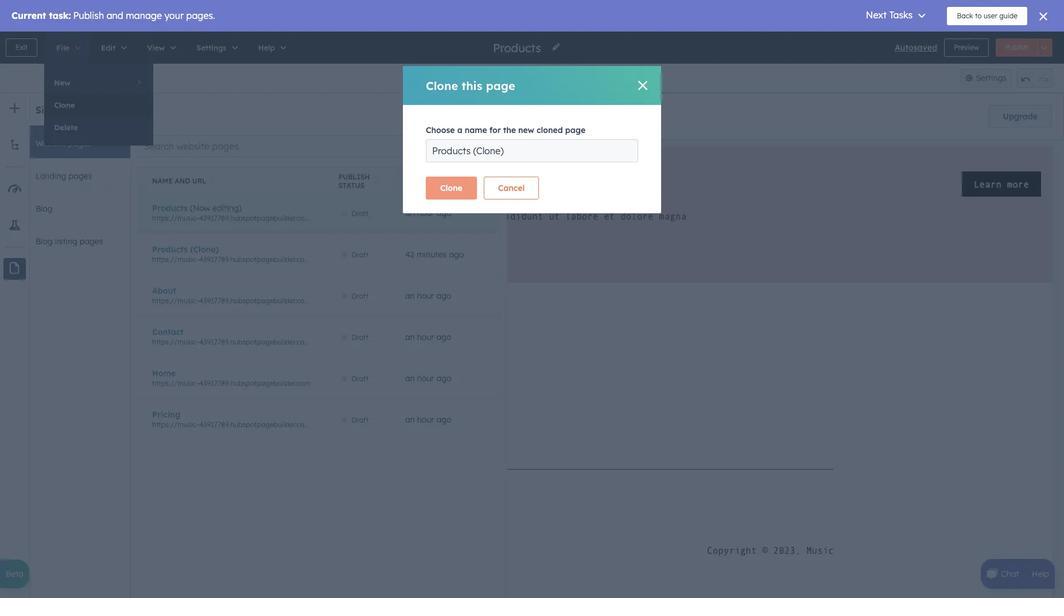Task type: vqa. For each thing, say whether or not it's contained in the screenshot.


Task type: describe. For each thing, give the bounding box(es) containing it.
an hour ago for 43917789.hubspotpagebuilder.com
[[405, 373, 451, 384]]

site
[[36, 104, 53, 116]]

premium
[[343, 111, 377, 121]]

pages inside "link"
[[444, 106, 469, 116]]

2 vertical spatial clone
[[440, 183, 462, 193]]

press to sort. element for name and url
[[210, 176, 214, 186]]

Search website pages search field
[[138, 135, 500, 158]]

blog listing pages
[[36, 236, 103, 247]]

remove the hubspot logo from your website pages.
[[63, 111, 306, 122]]

2 group from the left
[[1016, 68, 1053, 88]]

https://music- for pricing
[[152, 420, 199, 429]]

pricing link
[[152, 409, 180, 420]]

view all pages
[[410, 106, 469, 116]]

ago for https://music-
[[449, 249, 464, 260]]

ago for editing)
[[436, 208, 451, 218]]

43917789.hubspotpagebuilder.com/pricing
[[199, 420, 337, 429]]

new button
[[44, 72, 153, 94]]

draft for 43917789.hubspotpagebuilder.com/pricing
[[352, 416, 369, 425]]

(now
[[190, 203, 210, 213]]

contact https://music-43917789.hubspotpagebuilder.com/contact
[[152, 327, 339, 346]]

unlock premium features with crm suite starter.
[[315, 111, 499, 121]]

publish for publish status
[[338, 172, 370, 181]]

unlock
[[315, 111, 341, 121]]

blog for blog
[[36, 204, 53, 214]]

home https://music-43917789.hubspotpagebuilder.com
[[152, 368, 311, 388]]

pages inside button
[[80, 236, 103, 247]]

blog for blog listing pages
[[36, 236, 53, 247]]

ago for 43917789.hubspotpagebuilder.com/contact
[[436, 332, 451, 342]]

home link
[[152, 368, 176, 378]]

and
[[175, 177, 190, 185]]

ago for 43917789.hubspotpagebuilder.com/about
[[436, 291, 451, 301]]

an for 43917789.hubspotpagebuilder.com
[[405, 373, 415, 384]]

a
[[457, 125, 462, 135]]

name
[[152, 177, 173, 185]]

site navigator
[[36, 104, 101, 116]]

suite
[[451, 111, 470, 121]]

cancel
[[498, 183, 525, 193]]

delete
[[54, 123, 78, 132]]

status
[[338, 181, 364, 190]]

42 minutes ago
[[405, 249, 464, 260]]

contact
[[152, 327, 184, 337]]

starter.
[[472, 111, 499, 121]]

new
[[518, 125, 534, 135]]

descending sort. press to sort ascending. image
[[461, 176, 466, 184]]

pages inside button
[[69, 171, 92, 181]]

website pages
[[36, 138, 92, 149]]

43917789.hubspotpagebuilder.com/contact
[[199, 338, 339, 346]]

draft for https://music-
[[352, 251, 369, 259]]

url
[[192, 177, 206, 185]]

file
[[56, 43, 69, 52]]

1 vertical spatial page
[[565, 125, 585, 135]]

website
[[36, 138, 66, 149]]

hubspot
[[120, 111, 161, 122]]

https://music- for contact
[[152, 338, 199, 346]]

https://music- inside "products (clone) https://music-43917789.hubspotpagebuilder.com/products-0"
[[152, 255, 199, 264]]

editing)
[[212, 203, 242, 213]]

choose
[[426, 125, 455, 135]]

beta
[[6, 569, 24, 580]]

remove
[[63, 111, 100, 122]]

upgrade link
[[989, 105, 1052, 128]]

1 vertical spatial clone button
[[426, 177, 477, 200]]

draft for editing)
[[352, 209, 369, 218]]

name
[[465, 125, 487, 135]]

settings button
[[959, 68, 1012, 88]]

42
[[405, 249, 414, 260]]

clone this page dialog
[[403, 66, 661, 213]]

date
[[440, 177, 458, 185]]

settings
[[976, 73, 1007, 83]]

from
[[187, 111, 210, 122]]

https://music- for home
[[152, 379, 199, 388]]

listing
[[55, 236, 77, 247]]

for
[[489, 125, 501, 135]]

pages.
[[275, 111, 306, 122]]

products for (now
[[152, 203, 188, 213]]

cloned
[[537, 125, 563, 135]]

features
[[379, 111, 410, 121]]

with
[[413, 111, 428, 121]]

minutes
[[417, 249, 447, 260]]

pricing
[[152, 409, 180, 420]]

draft for 43917789.hubspotpagebuilder.com
[[352, 375, 369, 383]]

view all pages link
[[410, 104, 481, 118]]

blog listing pages button
[[23, 224, 130, 257]]

updated
[[405, 177, 438, 185]]

an hour ago for editing)
[[405, 208, 451, 218]]

name and url
[[152, 177, 206, 185]]

help
[[1032, 569, 1049, 580]]

navigator
[[56, 104, 101, 116]]

all
[[432, 106, 442, 116]]

autosaved
[[895, 42, 937, 53]]

43917789.hubspotpagebuilder.com/products
[[199, 214, 343, 222]]



Task type: locate. For each thing, give the bounding box(es) containing it.
landing pages button
[[23, 158, 130, 191]]

publish
[[1005, 43, 1028, 52], [338, 172, 370, 181]]

autosaved button
[[895, 41, 937, 55]]

landing
[[36, 171, 66, 181]]

3 draft from the top
[[352, 292, 369, 301]]

products inside "products (clone) https://music-43917789.hubspotpagebuilder.com/products-0"
[[152, 244, 188, 255]]

1 vertical spatial blog
[[36, 236, 53, 247]]

blog left listing
[[36, 236, 53, 247]]

https://music- down contact
[[152, 338, 199, 346]]

4 an from the top
[[405, 373, 415, 384]]

group up new at the top of page
[[506, 68, 552, 88]]

1 draft from the top
[[352, 209, 369, 218]]

5 an hour ago from the top
[[405, 415, 451, 425]]

2 press to sort. image from the left
[[373, 176, 378, 184]]

clone up view all pages
[[426, 78, 458, 93]]

an hour ago for 43917789.hubspotpagebuilder.com/contact
[[405, 332, 451, 342]]

clone right the updated
[[440, 183, 462, 193]]

https://music- inside contact https://music-43917789.hubspotpagebuilder.com/contact
[[152, 338, 199, 346]]

5 an from the top
[[405, 415, 415, 425]]

1 horizontal spatial group
[[1016, 68, 1053, 88]]

choose a name for the new cloned page
[[426, 125, 585, 135]]

hour for 43917789.hubspotpagebuilder.com
[[417, 373, 434, 384]]

an for 43917789.hubspotpagebuilder.com/contact
[[405, 332, 415, 342]]

0 vertical spatial page
[[486, 78, 515, 93]]

press to sort. image for publish status
[[373, 176, 378, 184]]

pages right "landing" on the top of page
[[69, 171, 92, 181]]

5 draft from the top
[[352, 375, 369, 383]]

43917789.hubspotpagebuilder.com/about
[[199, 296, 333, 305]]

blog inside the blog listing pages button
[[36, 236, 53, 247]]

preview
[[954, 43, 979, 52]]

1 horizontal spatial publish
[[1005, 43, 1028, 52]]

draft for 43917789.hubspotpagebuilder.com/contact
[[352, 333, 369, 342]]

products left "(clone)"
[[152, 244, 188, 255]]

file button
[[44, 32, 89, 64]]

0 horizontal spatial group
[[506, 68, 552, 88]]

5 hour from the top
[[417, 415, 434, 425]]

preview button
[[944, 38, 989, 57]]

1 press to sort. element from the left
[[210, 176, 214, 186]]

contact link
[[152, 327, 184, 337]]

Choose a name for the new cloned page text field
[[426, 139, 638, 162]]

0 vertical spatial products
[[152, 203, 188, 213]]

view
[[410, 106, 430, 116]]

pricing https://music-43917789.hubspotpagebuilder.com/pricing
[[152, 409, 337, 429]]

4 draft from the top
[[352, 333, 369, 342]]

blog button
[[23, 191, 130, 224]]

1 press to sort. image from the left
[[210, 176, 214, 184]]

1 group from the left
[[506, 68, 552, 88]]

https://music- down products (clone) link
[[152, 255, 199, 264]]

0 horizontal spatial clone button
[[44, 94, 153, 116]]

2 press to sort. element from the left
[[373, 176, 378, 186]]

1 vertical spatial products
[[152, 244, 188, 255]]

0 vertical spatial clone button
[[44, 94, 153, 116]]

3 an hour ago from the top
[[405, 332, 451, 342]]

close image
[[638, 81, 647, 90]]

page right this
[[486, 78, 515, 93]]

2 hour from the top
[[417, 291, 434, 301]]

group
[[506, 68, 552, 88], [1016, 68, 1053, 88]]

hour for 43917789.hubspotpagebuilder.com/contact
[[417, 332, 434, 342]]

1 vertical spatial clone
[[54, 100, 75, 110]]

publish for publish
[[1005, 43, 1028, 52]]

2 blog from the top
[[36, 236, 53, 247]]

ago for 43917789.hubspotpagebuilder.com
[[436, 373, 451, 384]]

draft for 43917789.hubspotpagebuilder.com/about
[[352, 292, 369, 301]]

pages right all
[[444, 106, 469, 116]]

press to sort. element
[[210, 176, 214, 186], [373, 176, 378, 186]]

about link
[[152, 286, 176, 296]]

https://music- down about "link"
[[152, 296, 199, 305]]

the inside clone this page dialog
[[503, 125, 516, 135]]

(clone)
[[190, 244, 219, 255]]

https://music- inside about https://music-43917789.hubspotpagebuilder.com/about
[[152, 296, 199, 305]]

products
[[152, 203, 188, 213], [152, 244, 188, 255]]

0 vertical spatial the
[[103, 111, 117, 122]]

pages inside "button"
[[68, 138, 92, 149]]

blog down "landing" on the top of page
[[36, 204, 53, 214]]

1 horizontal spatial the
[[503, 125, 516, 135]]

an for editing)
[[405, 208, 415, 218]]

pages down delete at the top left of page
[[68, 138, 92, 149]]

6 draft from the top
[[352, 416, 369, 425]]

an
[[405, 208, 415, 218], [405, 291, 415, 301], [405, 332, 415, 342], [405, 373, 415, 384], [405, 415, 415, 425]]

products (now editing) https://music-43917789.hubspotpagebuilder.com/products
[[152, 203, 343, 222]]

0 horizontal spatial press to sort. element
[[210, 176, 214, 186]]

the
[[103, 111, 117, 122], [503, 125, 516, 135]]

0 horizontal spatial page
[[486, 78, 515, 93]]

https://music- inside products (now editing) https://music-43917789.hubspotpagebuilder.com/products
[[152, 214, 199, 222]]

updated date
[[405, 177, 458, 185]]

blog inside blog button
[[36, 204, 53, 214]]

1 hour from the top
[[417, 208, 434, 218]]

publish group
[[996, 38, 1053, 57]]

1 https://music- from the top
[[152, 214, 199, 222]]

ago
[[436, 208, 451, 218], [449, 249, 464, 260], [436, 291, 451, 301], [436, 332, 451, 342], [436, 373, 451, 384], [436, 415, 451, 425]]

an for 43917789.hubspotpagebuilder.com/about
[[405, 291, 415, 301]]

page
[[486, 78, 515, 93], [565, 125, 585, 135]]

2 products from the top
[[152, 244, 188, 255]]

https://music- down products 'link'
[[152, 214, 199, 222]]

an hour ago for 43917789.hubspotpagebuilder.com/about
[[405, 291, 451, 301]]

pages
[[444, 106, 469, 116], [68, 138, 92, 149], [69, 171, 92, 181], [80, 236, 103, 247]]

beta button
[[0, 560, 29, 589]]

0 vertical spatial blog
[[36, 204, 53, 214]]

this
[[462, 78, 482, 93]]

website
[[237, 111, 272, 122]]

0 vertical spatial clone
[[426, 78, 458, 93]]

cancel button
[[484, 177, 539, 200]]

hour for editing)
[[417, 208, 434, 218]]

2 draft from the top
[[352, 251, 369, 259]]

press to sort. image for name and url
[[210, 176, 214, 184]]

1 horizontal spatial press to sort. image
[[373, 176, 378, 184]]

website pages button
[[23, 126, 130, 158]]

press to sort. element right publish status in the left top of the page
[[373, 176, 378, 186]]

1 products from the top
[[152, 203, 188, 213]]

6 https://music- from the top
[[152, 420, 199, 429]]

1 horizontal spatial press to sort. element
[[373, 176, 378, 186]]

hour for 43917789.hubspotpagebuilder.com/pricing
[[417, 415, 434, 425]]

1 horizontal spatial page
[[565, 125, 585, 135]]

chat
[[1001, 569, 1019, 580]]

exit
[[15, 43, 28, 52]]

4 hour from the top
[[417, 373, 434, 384]]

logo
[[164, 111, 184, 122]]

43917789.hubspotpagebuilder.com/products-
[[199, 255, 346, 264]]

descending sort. press to sort ascending. element
[[461, 176, 466, 186]]

products inside products (now editing) https://music-43917789.hubspotpagebuilder.com/products
[[152, 203, 188, 213]]

0 horizontal spatial press to sort. image
[[210, 176, 214, 184]]

4 an hour ago from the top
[[405, 373, 451, 384]]

publish button
[[996, 38, 1038, 57]]

upgrade
[[1003, 111, 1038, 122]]

press to sort. element right url at the top left of the page
[[210, 176, 214, 186]]

0
[[346, 255, 350, 264]]

5 https://music- from the top
[[152, 379, 199, 388]]

crm
[[431, 111, 448, 121]]

link opens in a new window image
[[471, 107, 479, 116], [471, 107, 479, 116]]

an hour ago
[[405, 208, 451, 218], [405, 291, 451, 301], [405, 332, 451, 342], [405, 373, 451, 384], [405, 415, 451, 425]]

about https://music-43917789.hubspotpagebuilder.com/about
[[152, 286, 333, 305]]

1 an from the top
[[405, 208, 415, 218]]

clone this page
[[426, 78, 515, 93]]

publish down search website pages search field
[[338, 172, 370, 181]]

1 vertical spatial the
[[503, 125, 516, 135]]

1 vertical spatial publish
[[338, 172, 370, 181]]

exit link
[[6, 38, 37, 57]]

ago for 43917789.hubspotpagebuilder.com/pricing
[[436, 415, 451, 425]]

2 an from the top
[[405, 291, 415, 301]]

https://music- inside home https://music-43917789.hubspotpagebuilder.com
[[152, 379, 199, 388]]

the right for
[[503, 125, 516, 135]]

products (clone) https://music-43917789.hubspotpagebuilder.com/products-0
[[152, 244, 350, 264]]

about
[[152, 286, 176, 296]]

1 blog from the top
[[36, 204, 53, 214]]

1 horizontal spatial clone button
[[426, 177, 477, 200]]

press to sort. image right publish status in the left top of the page
[[373, 176, 378, 184]]

https://music- down home at the left
[[152, 379, 199, 388]]

the right remove
[[103, 111, 117, 122]]

clone up remove
[[54, 100, 75, 110]]

press to sort. image
[[210, 176, 214, 184], [373, 176, 378, 184]]

products for (clone)
[[152, 244, 188, 255]]

3 https://music- from the top
[[152, 296, 199, 305]]

products down name
[[152, 203, 188, 213]]

https://music- inside pricing https://music-43917789.hubspotpagebuilder.com/pricing
[[152, 420, 199, 429]]

landing pages
[[36, 171, 92, 181]]

pages right listing
[[80, 236, 103, 247]]

0 vertical spatial publish
[[1005, 43, 1028, 52]]

publish status
[[338, 172, 370, 190]]

https://music-
[[152, 214, 199, 222], [152, 255, 199, 264], [152, 296, 199, 305], [152, 338, 199, 346], [152, 379, 199, 388], [152, 420, 199, 429]]

your
[[213, 111, 234, 122]]

None field
[[492, 40, 545, 55]]

https://music- down 'pricing'
[[152, 420, 199, 429]]

products (clone) link
[[152, 244, 219, 255]]

home
[[152, 368, 176, 378]]

group down publish group
[[1016, 68, 1053, 88]]

3 an from the top
[[405, 332, 415, 342]]

0 horizontal spatial publish
[[338, 172, 370, 181]]

page right cloned
[[565, 125, 585, 135]]

https://music- for about
[[152, 296, 199, 305]]

an for 43917789.hubspotpagebuilder.com/pricing
[[405, 415, 415, 425]]

0 horizontal spatial the
[[103, 111, 117, 122]]

an hour ago for 43917789.hubspotpagebuilder.com/pricing
[[405, 415, 451, 425]]

new
[[54, 78, 71, 87]]

draft
[[352, 209, 369, 218], [352, 251, 369, 259], [352, 292, 369, 301], [352, 333, 369, 342], [352, 375, 369, 383], [352, 416, 369, 425]]

press to sort. image right url at the top left of the page
[[210, 176, 214, 184]]

delete button
[[44, 117, 153, 138]]

1 an hour ago from the top
[[405, 208, 451, 218]]

publish inside button
[[1005, 43, 1028, 52]]

publish up settings
[[1005, 43, 1028, 52]]

3 hour from the top
[[417, 332, 434, 342]]

press to sort. element for publish status
[[373, 176, 378, 186]]

2 an hour ago from the top
[[405, 291, 451, 301]]

blog
[[36, 204, 53, 214], [36, 236, 53, 247]]

4 https://music- from the top
[[152, 338, 199, 346]]

2 https://music- from the top
[[152, 255, 199, 264]]

hour for 43917789.hubspotpagebuilder.com/about
[[417, 291, 434, 301]]

43917789.hubspotpagebuilder.com
[[199, 379, 311, 388]]



